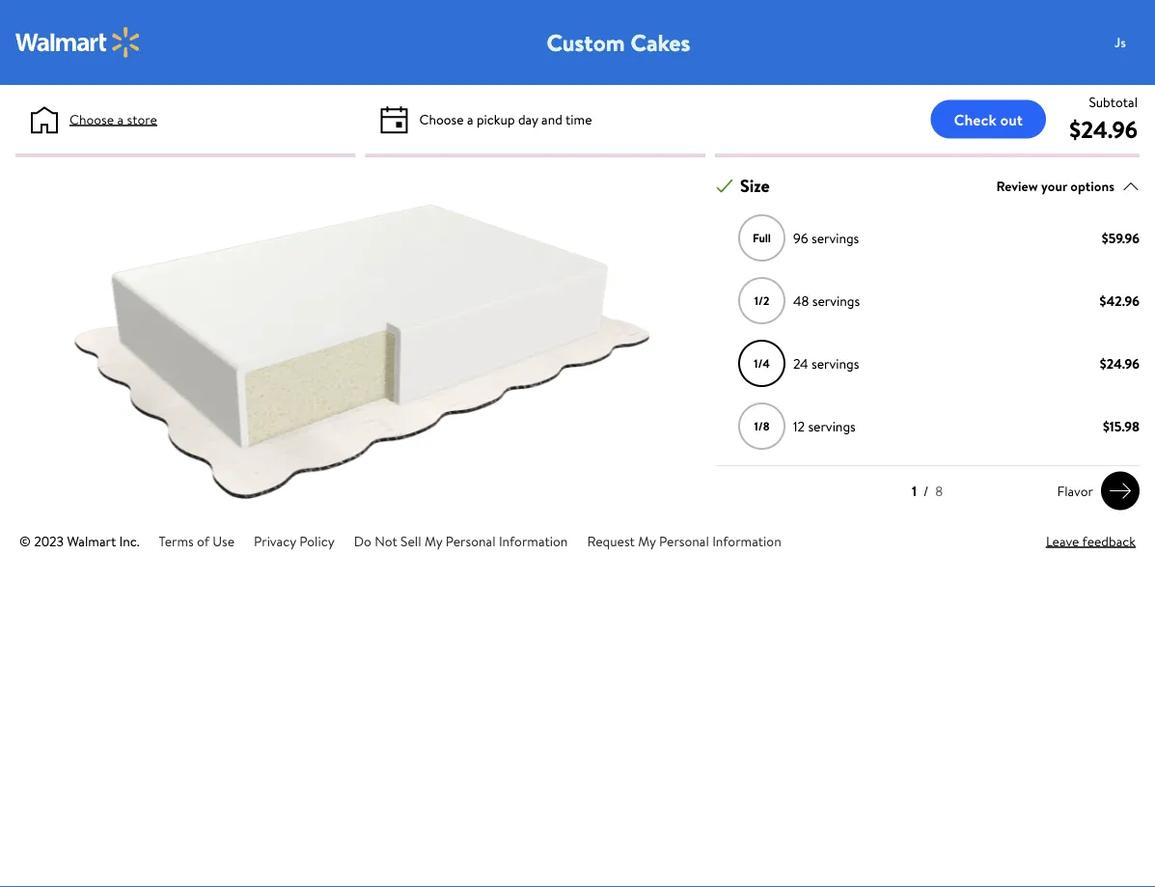 Task type: vqa. For each thing, say whether or not it's contained in the screenshot.
privacy
yes



Task type: describe. For each thing, give the bounding box(es) containing it.
8
[[936, 482, 943, 501]]

$42.96
[[1100, 291, 1140, 310]]

96
[[794, 229, 809, 247]]

terms
[[159, 532, 194, 551]]

request my personal information link
[[587, 532, 782, 551]]

and
[[542, 110, 563, 128]]

a for store
[[117, 110, 124, 128]]

24
[[794, 354, 809, 373]]

2 my from the left
[[638, 532, 656, 551]]

feedback
[[1083, 532, 1136, 551]]

12
[[794, 417, 805, 436]]

policy
[[300, 532, 335, 551]]

use
[[213, 532, 235, 551]]

servings for 12 servings
[[809, 417, 856, 436]]

$59.96
[[1103, 229, 1140, 247]]

terms of use
[[159, 532, 235, 551]]

96 servings
[[794, 229, 860, 247]]

js button
[[1102, 23, 1156, 62]]

1/2
[[755, 293, 770, 309]]

time
[[566, 110, 592, 128]]

pickup
[[477, 110, 515, 128]]

icon for continue arrow image
[[1109, 480, 1133, 503]]

custom cakes
[[547, 26, 691, 58]]

choose for choose a store
[[70, 110, 114, 128]]

choose for choose a pickup day and time
[[420, 110, 464, 128]]

request my personal information
[[587, 532, 782, 551]]

store
[[127, 110, 157, 128]]

leave feedback button
[[1047, 531, 1136, 551]]

your
[[1042, 176, 1068, 195]]

1 my from the left
[[425, 532, 443, 551]]

ok image
[[716, 177, 734, 195]]

options
[[1071, 176, 1115, 195]]

full
[[753, 230, 771, 246]]

choose a pickup day and time
[[420, 110, 592, 128]]

© 2023 walmart inc.
[[19, 532, 140, 551]]

inc.
[[119, 532, 140, 551]]

servings for 48 servings
[[813, 291, 860, 310]]

choose a store
[[70, 110, 157, 128]]

1
[[912, 482, 917, 501]]

leave
[[1047, 532, 1080, 551]]

out
[[1001, 109, 1023, 130]]

48 servings
[[794, 291, 860, 310]]

/
[[924, 482, 929, 501]]

subtotal $24.96
[[1070, 92, 1138, 145]]

©
[[19, 532, 31, 551]]

review your options element
[[997, 176, 1115, 196]]

$15.98
[[1104, 417, 1140, 436]]

review your options
[[997, 176, 1115, 195]]



Task type: locate. For each thing, give the bounding box(es) containing it.
servings for 96 servings
[[812, 229, 860, 247]]

privacy policy link
[[254, 532, 335, 551]]

servings right 12 in the right top of the page
[[809, 417, 856, 436]]

privacy
[[254, 532, 296, 551]]

a
[[117, 110, 124, 128], [467, 110, 474, 128]]

of
[[197, 532, 210, 551]]

0 horizontal spatial information
[[499, 532, 568, 551]]

0 horizontal spatial choose
[[70, 110, 114, 128]]

sell
[[401, 532, 422, 551]]

2 personal from the left
[[660, 532, 710, 551]]

1/4
[[754, 355, 770, 372]]

1 information from the left
[[499, 532, 568, 551]]

review your options link
[[997, 173, 1140, 199]]

flavor
[[1058, 481, 1094, 500]]

2 choose from the left
[[420, 110, 464, 128]]

0 horizontal spatial my
[[425, 532, 443, 551]]

personal right "request"
[[660, 532, 710, 551]]

choose
[[70, 110, 114, 128], [420, 110, 464, 128]]

2 a from the left
[[467, 110, 474, 128]]

servings right the 96
[[812, 229, 860, 247]]

a left store
[[117, 110, 124, 128]]

24 servings
[[794, 354, 860, 373]]

my right "request"
[[638, 532, 656, 551]]

48
[[794, 291, 810, 310]]

day
[[518, 110, 539, 128]]

choose a store link
[[70, 109, 157, 129]]

check
[[954, 109, 997, 130]]

servings for 24 servings
[[812, 354, 860, 373]]

my
[[425, 532, 443, 551], [638, 532, 656, 551]]

check out button
[[931, 100, 1047, 139]]

not
[[375, 532, 398, 551]]

leave feedback
[[1047, 532, 1136, 551]]

0 vertical spatial $24.96
[[1070, 113, 1138, 145]]

review
[[997, 176, 1039, 195]]

do
[[354, 532, 372, 551]]

1 personal from the left
[[446, 532, 496, 551]]

personal right the sell
[[446, 532, 496, 551]]

terms of use link
[[159, 532, 235, 551]]

cakes
[[631, 26, 691, 58]]

custom
[[547, 26, 625, 58]]

$24.96
[[1070, 113, 1138, 145], [1101, 354, 1140, 373]]

1 horizontal spatial choose
[[420, 110, 464, 128]]

0 horizontal spatial personal
[[446, 532, 496, 551]]

0 horizontal spatial a
[[117, 110, 124, 128]]

1 horizontal spatial a
[[467, 110, 474, 128]]

js
[[1115, 33, 1127, 52]]

privacy policy
[[254, 532, 335, 551]]

1 horizontal spatial information
[[713, 532, 782, 551]]

walmart
[[67, 532, 116, 551]]

1 horizontal spatial my
[[638, 532, 656, 551]]

1 vertical spatial $24.96
[[1101, 354, 1140, 373]]

2023
[[34, 532, 64, 551]]

1 horizontal spatial personal
[[660, 532, 710, 551]]

$24.96 down subtotal
[[1070, 113, 1138, 145]]

back to walmart.com image
[[15, 27, 141, 58]]

up arrow image
[[1123, 177, 1140, 195]]

servings
[[812, 229, 860, 247], [813, 291, 860, 310], [812, 354, 860, 373], [809, 417, 856, 436]]

personal
[[446, 532, 496, 551], [660, 532, 710, 551]]

choose left pickup
[[420, 110, 464, 128]]

subtotal
[[1090, 92, 1138, 111]]

do not sell my personal information
[[354, 532, 568, 551]]

flavor link
[[1050, 472, 1140, 510]]

1/8
[[755, 418, 770, 435]]

1 a from the left
[[117, 110, 124, 128]]

my right the sell
[[425, 532, 443, 551]]

a left pickup
[[467, 110, 474, 128]]

2 information from the left
[[713, 532, 782, 551]]

12 servings
[[794, 417, 856, 436]]

$24.96 down $42.96
[[1101, 354, 1140, 373]]

1 / 8
[[912, 482, 943, 501]]

request
[[587, 532, 635, 551]]

choose inside choose a store link
[[70, 110, 114, 128]]

1 choose from the left
[[70, 110, 114, 128]]

information
[[499, 532, 568, 551], [713, 532, 782, 551]]

check out
[[954, 109, 1023, 130]]

choose left store
[[70, 110, 114, 128]]

servings right 24
[[812, 354, 860, 373]]

servings right 48
[[813, 291, 860, 310]]

size
[[741, 174, 770, 198]]

a for pickup
[[467, 110, 474, 128]]

do not sell my personal information link
[[354, 532, 568, 551]]



